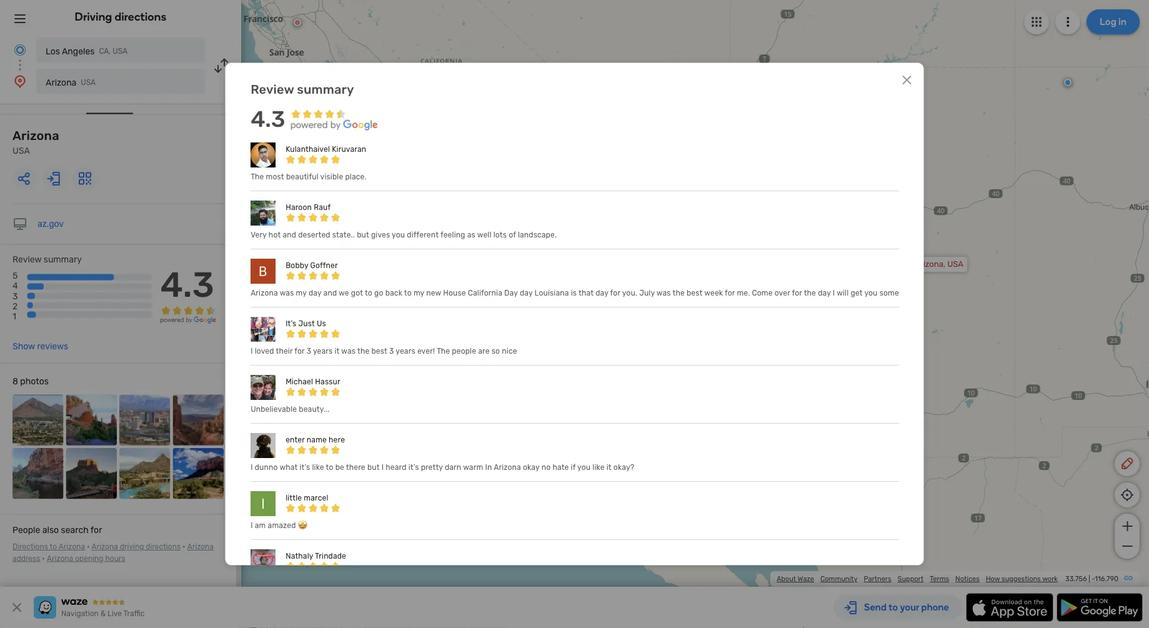 Task type: vqa. For each thing, say whether or not it's contained in the screenshot.
USA in the Los Angeles Ca, Usa
yes



Task type: locate. For each thing, give the bounding box(es) containing it.
1 horizontal spatial like
[[593, 463, 605, 472]]

0 horizontal spatial and
[[283, 230, 296, 239]]

1 vertical spatial best
[[371, 347, 387, 355]]

1 years from the left
[[313, 347, 333, 355]]

beautiful
[[286, 172, 318, 181]]

you right if on the bottom of page
[[578, 463, 591, 472]]

0 vertical spatial 4.3
[[251, 106, 285, 132]]

day
[[504, 289, 518, 297]]

2 horizontal spatial 3
[[389, 347, 394, 355]]

3 right their
[[307, 347, 311, 355]]

to left be
[[326, 463, 333, 472]]

i left loved
[[251, 347, 253, 355]]

state..
[[332, 230, 355, 239]]

1 horizontal spatial years
[[396, 347, 415, 355]]

arizona inside arizona address
[[187, 543, 214, 552]]

for right their
[[294, 347, 305, 355]]

directions right 'driving'
[[115, 10, 167, 23]]

0 horizontal spatial 3
[[13, 291, 18, 302]]

but left gives
[[357, 230, 369, 239]]

3 day from the left
[[596, 289, 609, 297]]

was
[[280, 289, 294, 297], [657, 289, 671, 297], [341, 347, 356, 355]]

2 vertical spatial you
[[578, 463, 591, 472]]

arizona usa up "point"
[[46, 77, 96, 88]]

you right gives
[[392, 230, 405, 239]]

image 8 of arizona, [missing %{city} value] image
[[173, 449, 224, 500]]

2 day from the left
[[520, 289, 533, 297]]

it up hassur
[[335, 347, 340, 355]]

and left we
[[323, 289, 337, 297]]

0 vertical spatial summary
[[297, 82, 354, 96]]

1 vertical spatial arizona usa
[[13, 129, 59, 156]]

0 horizontal spatial review
[[13, 255, 42, 265]]

1 horizontal spatial review
[[251, 82, 294, 96]]

1 horizontal spatial my
[[414, 289, 424, 297]]

address
[[13, 555, 40, 563]]

show
[[13, 342, 35, 352]]

0 horizontal spatial summary
[[44, 255, 82, 265]]

dunno
[[255, 463, 278, 472]]

0 horizontal spatial my
[[296, 289, 307, 297]]

1 horizontal spatial review summary
[[251, 82, 354, 96]]

about
[[777, 575, 797, 583]]

1 horizontal spatial you
[[578, 463, 591, 472]]

years left ever!
[[396, 347, 415, 355]]

starting point
[[13, 94, 68, 105]]

0 vertical spatial directions
[[115, 10, 167, 23]]

the right ever!
[[437, 347, 450, 355]]

like left be
[[312, 463, 324, 472]]

destination
[[86, 94, 133, 105]]

name
[[307, 435, 327, 444]]

review summary
[[251, 82, 354, 96], [13, 255, 82, 265]]

terms link
[[930, 575, 950, 583]]

zoom out image
[[1120, 539, 1136, 554]]

i left will
[[833, 289, 835, 297]]

1 vertical spatial review summary
[[13, 255, 82, 265]]

my left new
[[414, 289, 424, 297]]

it's right what
[[300, 463, 310, 472]]

arizona
[[46, 77, 77, 88], [13, 129, 59, 144], [251, 289, 278, 297], [494, 463, 521, 472], [59, 543, 85, 552], [92, 543, 118, 552], [187, 543, 214, 552], [47, 555, 73, 563]]

like
[[312, 463, 324, 472], [593, 463, 605, 472]]

for right over
[[792, 289, 802, 297]]

az.gov
[[38, 219, 64, 229]]

that
[[579, 289, 594, 297]]

arizona usa
[[46, 77, 96, 88], [13, 129, 59, 156]]

2 horizontal spatial was
[[657, 289, 671, 297]]

0 horizontal spatial years
[[313, 347, 333, 355]]

support
[[898, 575, 924, 583]]

july
[[639, 289, 655, 297]]

people
[[452, 347, 476, 355]]

x image
[[900, 72, 915, 87]]

day
[[309, 289, 321, 297], [520, 289, 533, 297], [596, 289, 609, 297], [818, 289, 831, 297]]

3 down 5
[[13, 291, 18, 302]]

ca,
[[99, 47, 111, 56]]

opening
[[75, 555, 103, 563]]

day down the bobby goffner
[[309, 289, 321, 297]]

1 vertical spatial it
[[607, 463, 612, 472]]

1 horizontal spatial and
[[323, 289, 337, 297]]

33.756
[[1066, 575, 1088, 583]]

1 horizontal spatial best
[[687, 289, 703, 297]]

image 6 of arizona, [missing %{city} value] image
[[66, 449, 117, 500]]

1 vertical spatial the
[[437, 347, 450, 355]]

the left 'most'
[[251, 172, 264, 181]]

usa right arizona,
[[948, 259, 964, 269]]

years
[[313, 347, 333, 355], [396, 347, 415, 355]]

0 horizontal spatial best
[[371, 347, 387, 355]]

the down "got"
[[357, 347, 369, 355]]

you right get
[[865, 289, 878, 297]]

hate
[[553, 463, 569, 472]]

0 vertical spatial and
[[283, 230, 296, 239]]

for right search
[[91, 526, 102, 536]]

usa inside los angeles ca, usa
[[113, 47, 128, 56]]

you
[[392, 230, 405, 239], [865, 289, 878, 297], [578, 463, 591, 472]]

hours
[[105, 555, 125, 563]]

warm
[[463, 463, 483, 472]]

3 left ever!
[[389, 347, 394, 355]]

image 2 of arizona, [missing %{city} value] image
[[66, 395, 117, 446]]

it's right heard
[[408, 463, 419, 472]]

but right there
[[367, 463, 380, 472]]

1 vertical spatial you
[[865, 289, 878, 297]]

we
[[339, 289, 349, 297]]

come
[[752, 289, 773, 297]]

los angeles ca, usa
[[46, 46, 128, 56]]

to down also on the left bottom of the page
[[50, 543, 57, 552]]

arizona usa down starting point button
[[13, 129, 59, 156]]

0 vertical spatial it
[[335, 347, 340, 355]]

0 vertical spatial review
[[251, 82, 294, 96]]

waze
[[798, 575, 815, 583]]

0 vertical spatial best
[[687, 289, 703, 297]]

my down bobby
[[296, 289, 307, 297]]

summary down "az.gov" link at the left of page
[[44, 255, 82, 265]]

0 vertical spatial but
[[357, 230, 369, 239]]

usa down starting point button
[[13, 146, 30, 156]]

0 vertical spatial the
[[251, 172, 264, 181]]

me.
[[737, 289, 750, 297]]

1 horizontal spatial it's
[[408, 463, 419, 472]]

in
[[485, 463, 492, 472]]

the right july
[[673, 289, 685, 297]]

to right the back in the top of the page
[[404, 289, 412, 297]]

i am amazed 🤩
[[251, 521, 305, 530]]

review summary up kulanthaivel
[[251, 82, 354, 96]]

like right if on the bottom of page
[[593, 463, 605, 472]]

usa right the ca,
[[113, 47, 128, 56]]

directions right driving at left bottom
[[146, 543, 181, 552]]

heard
[[386, 463, 406, 472]]

0 horizontal spatial it's
[[300, 463, 310, 472]]

image 7 of arizona, [missing %{city} value] image
[[119, 449, 170, 500]]

1 horizontal spatial the
[[437, 347, 450, 355]]

1 vertical spatial summary
[[44, 255, 82, 265]]

0 horizontal spatial it
[[335, 347, 340, 355]]

kulanthaivel
[[286, 145, 330, 153]]

best
[[687, 289, 703, 297], [371, 347, 387, 355]]

i left heard
[[382, 463, 384, 472]]

goffner
[[310, 261, 338, 270]]

3 inside 5 4 3 2 1
[[13, 291, 18, 302]]

0 horizontal spatial review summary
[[13, 255, 82, 265]]

az.gov link
[[38, 219, 64, 229]]

0 horizontal spatial was
[[280, 289, 294, 297]]

zoom in image
[[1120, 519, 1136, 534]]

about waze community partners support terms notices how suggestions work
[[777, 575, 1059, 583]]

review summary down "az.gov" link at the left of page
[[13, 255, 82, 265]]

i left dunno
[[251, 463, 253, 472]]

to left go
[[365, 289, 372, 297]]

116.790
[[1096, 575, 1119, 583]]

arizona address
[[13, 543, 214, 563]]

0 horizontal spatial like
[[312, 463, 324, 472]]

show reviews
[[13, 342, 68, 352]]

new
[[426, 289, 441, 297]]

and right hot
[[283, 230, 296, 239]]

well
[[477, 230, 492, 239]]

michael hassur
[[286, 377, 340, 386]]

i for i loved their for 3 years it was the best 3 years ever! the people are so nice
[[251, 347, 253, 355]]

5
[[13, 271, 18, 281]]

week
[[705, 289, 723, 297]]

it left the okay?
[[607, 463, 612, 472]]

directions to arizona
[[13, 543, 85, 552]]

navigation
[[61, 610, 99, 618]]

best left ever!
[[371, 347, 387, 355]]

arizona address link
[[13, 543, 214, 563]]

enter name here
[[286, 435, 345, 444]]

feeling
[[441, 230, 465, 239]]

x image
[[9, 600, 24, 615]]

the
[[251, 172, 264, 181], [437, 347, 450, 355]]

michael
[[286, 377, 313, 386]]

day right day
[[520, 289, 533, 297]]

0 vertical spatial you
[[392, 230, 405, 239]]

3
[[13, 291, 18, 302], [307, 347, 311, 355], [389, 347, 394, 355]]

there
[[346, 463, 365, 472]]

of
[[509, 230, 516, 239]]

little marcel
[[286, 494, 328, 502]]

i
[[833, 289, 835, 297], [251, 347, 253, 355], [251, 463, 253, 472], [382, 463, 384, 472], [251, 521, 253, 530]]

years down us
[[313, 347, 333, 355]]

i loved their for 3 years it was the best 3 years ever! the people are so nice
[[251, 347, 517, 355]]

1 horizontal spatial summary
[[297, 82, 354, 96]]

1 horizontal spatial 4.3
[[251, 106, 285, 132]]

best left week
[[687, 289, 703, 297]]

gives
[[371, 230, 390, 239]]

starting point button
[[13, 94, 68, 113]]

it's
[[286, 319, 296, 328]]

image 3 of arizona, [missing %{city} value] image
[[119, 395, 170, 446]]

0 horizontal spatial 4.3
[[160, 264, 214, 306]]

day left will
[[818, 289, 831, 297]]

ever!
[[417, 347, 435, 355]]

image 5 of arizona, [missing %{city} value] image
[[13, 449, 63, 500]]

if
[[571, 463, 576, 472]]

so
[[492, 347, 500, 355]]

as
[[467, 230, 475, 239]]

summary up kulanthaivel kiruvaran on the top left
[[297, 82, 354, 96]]

day right that
[[596, 289, 609, 297]]

the right over
[[804, 289, 816, 297]]

1 horizontal spatial 3
[[307, 347, 311, 355]]

i left am
[[251, 521, 253, 530]]



Task type: describe. For each thing, give the bounding box(es) containing it.
arizona,
[[915, 259, 946, 269]]

2
[[13, 301, 18, 312]]

i for i am amazed 🤩
[[251, 521, 253, 530]]

1 like from the left
[[312, 463, 324, 472]]

1 horizontal spatial was
[[341, 347, 356, 355]]

usa up destination
[[81, 78, 96, 87]]

0 horizontal spatial you
[[392, 230, 405, 239]]

unbelievable beauty...
[[251, 405, 330, 414]]

bobby goffner
[[286, 261, 338, 270]]

how suggestions work link
[[987, 575, 1059, 583]]

rauf
[[314, 203, 331, 212]]

partners
[[864, 575, 892, 583]]

their
[[276, 347, 293, 355]]

2 years from the left
[[396, 347, 415, 355]]

1 horizontal spatial it
[[607, 463, 612, 472]]

arizona opening hours link
[[47, 555, 125, 563]]

2 horizontal spatial you
[[865, 289, 878, 297]]

got
[[351, 289, 363, 297]]

people
[[13, 526, 40, 536]]

lots
[[493, 230, 507, 239]]

1
[[13, 311, 16, 322]]

navigation & live traffic
[[61, 610, 145, 618]]

okay
[[523, 463, 540, 472]]

arizona opening hours
[[47, 555, 125, 563]]

driving
[[120, 543, 144, 552]]

los
[[46, 46, 60, 56]]

beauty...
[[299, 405, 330, 414]]

trindade
[[315, 552, 346, 561]]

what
[[279, 463, 298, 472]]

33.756 | -116.790
[[1066, 575, 1119, 583]]

how
[[987, 575, 1001, 583]]

amazed
[[268, 521, 296, 530]]

5 4 3 2 1
[[13, 271, 18, 322]]

unbelievable
[[251, 405, 297, 414]]

1 vertical spatial 4.3
[[160, 264, 214, 306]]

here
[[329, 435, 345, 444]]

2 horizontal spatial the
[[804, 289, 816, 297]]

1 vertical spatial directions
[[146, 543, 181, 552]]

suggestions
[[1002, 575, 1042, 583]]

nathaly trindade
[[286, 552, 346, 561]]

over
[[775, 289, 790, 297]]

arizona driving directions link
[[92, 543, 181, 552]]

location image
[[13, 74, 28, 89]]

for left me.
[[725, 289, 735, 297]]

2 it's from the left
[[408, 463, 419, 472]]

partners link
[[864, 575, 892, 583]]

community link
[[821, 575, 858, 583]]

the most beautiful visible place.
[[251, 172, 367, 181]]

house
[[443, 289, 466, 297]]

it's just us
[[286, 319, 326, 328]]

is
[[571, 289, 577, 297]]

you.
[[622, 289, 638, 297]]

bobby
[[286, 261, 308, 270]]

deserted
[[298, 230, 330, 239]]

kiruvaran
[[332, 145, 366, 153]]

get
[[851, 289, 863, 297]]

enter
[[286, 435, 305, 444]]

0 vertical spatial review summary
[[251, 82, 354, 96]]

most
[[266, 172, 284, 181]]

visible
[[320, 172, 343, 181]]

current location image
[[13, 43, 28, 58]]

1 my from the left
[[296, 289, 307, 297]]

2 my from the left
[[414, 289, 424, 297]]

no
[[542, 463, 551, 472]]

different
[[407, 230, 439, 239]]

haroon
[[286, 203, 312, 212]]

1 vertical spatial and
[[323, 289, 337, 297]]

0 horizontal spatial the
[[251, 172, 264, 181]]

destination button
[[86, 94, 133, 114]]

little
[[286, 494, 302, 502]]

image 1 of arizona, [missing %{city} value] image
[[13, 395, 63, 446]]

nice
[[502, 347, 517, 355]]

traffic
[[123, 610, 145, 618]]

1 day from the left
[[309, 289, 321, 297]]

1 vertical spatial but
[[367, 463, 380, 472]]

🤩
[[298, 521, 305, 530]]

some
[[880, 289, 899, 297]]

angeles
[[62, 46, 95, 56]]

&
[[101, 610, 106, 618]]

reviews
[[37, 342, 68, 352]]

are
[[478, 347, 490, 355]]

point
[[47, 94, 68, 105]]

4 day from the left
[[818, 289, 831, 297]]

directions
[[13, 543, 48, 552]]

image 4 of arizona, [missing %{city} value] image
[[173, 395, 224, 446]]

be
[[335, 463, 344, 472]]

8 photos
[[13, 377, 49, 387]]

nathaly
[[286, 552, 313, 561]]

2 like from the left
[[593, 463, 605, 472]]

go
[[374, 289, 383, 297]]

link image
[[1124, 573, 1134, 583]]

very
[[251, 230, 267, 239]]

pencil image
[[1121, 456, 1136, 471]]

8
[[13, 377, 18, 387]]

just
[[298, 319, 315, 328]]

us
[[317, 319, 326, 328]]

i dunno what it's like to be there but i heard it's pretty darn warm in arizona okay no hate if you like it okay?
[[251, 463, 635, 472]]

am
[[255, 521, 266, 530]]

computer image
[[13, 217, 28, 232]]

will
[[837, 289, 849, 297]]

back
[[385, 289, 402, 297]]

notices link
[[956, 575, 980, 583]]

support link
[[898, 575, 924, 583]]

1 vertical spatial review
[[13, 255, 42, 265]]

i for i dunno what it's like to be there but i heard it's pretty darn warm in arizona okay no hate if you like it okay?
[[251, 463, 253, 472]]

1 horizontal spatial the
[[673, 289, 685, 297]]

for left you.
[[610, 289, 621, 297]]

0 horizontal spatial the
[[357, 347, 369, 355]]

1 it's from the left
[[300, 463, 310, 472]]

0 vertical spatial arizona usa
[[46, 77, 96, 88]]



